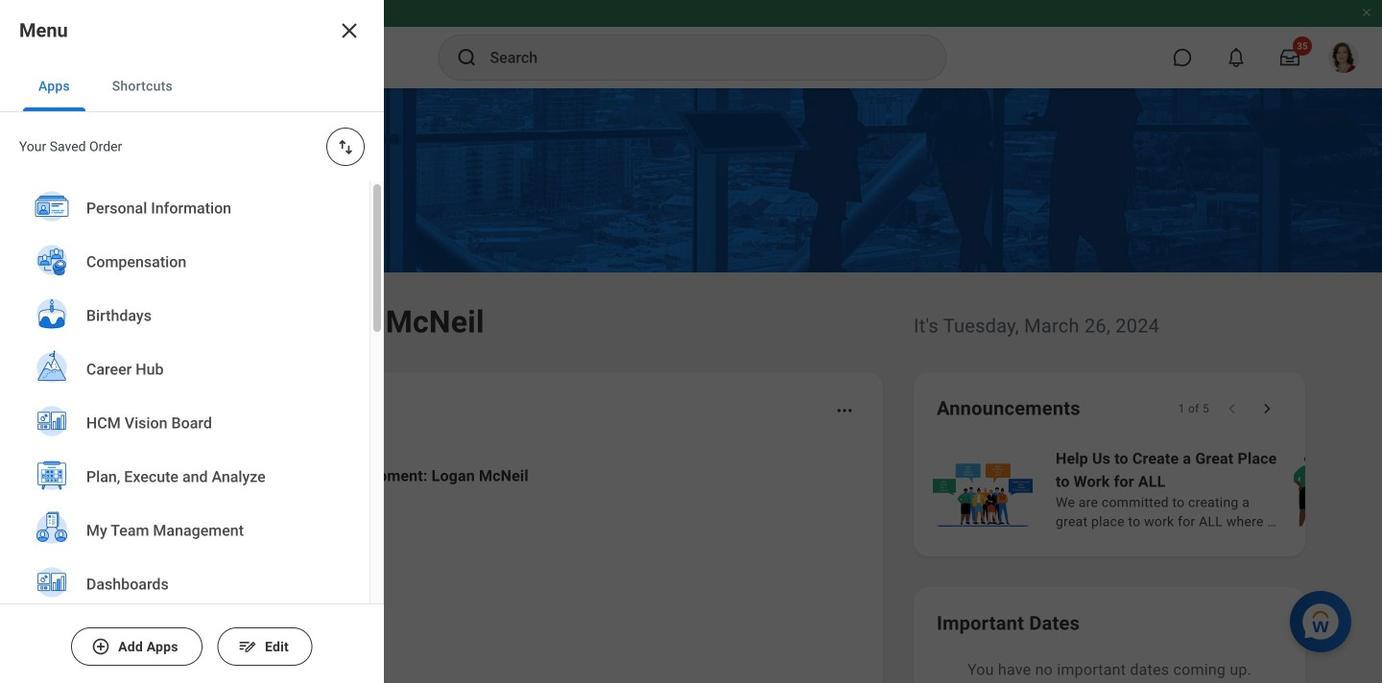 Task type: describe. For each thing, give the bounding box(es) containing it.
sort image
[[336, 137, 355, 157]]

notifications large image
[[1227, 48, 1246, 67]]

text edit image
[[238, 638, 257, 657]]

inbox large image
[[1281, 48, 1300, 67]]

profile logan mcneil element
[[1318, 36, 1371, 79]]

chevron left small image
[[1223, 399, 1243, 419]]

search image
[[456, 46, 479, 69]]

inbox image
[[128, 579, 157, 608]]

list inside global navigation dialog
[[0, 181, 370, 684]]



Task type: vqa. For each thing, say whether or not it's contained in the screenshot.
items selected list containing Megan McNeil
no



Task type: locate. For each thing, give the bounding box(es) containing it.
chevron right small image
[[1258, 399, 1277, 419]]

plus circle image
[[91, 638, 111, 657]]

list
[[0, 181, 370, 684], [930, 446, 1383, 534], [100, 449, 860, 684]]

banner
[[0, 0, 1383, 88]]

book open image
[[128, 658, 157, 684]]

tab list
[[0, 61, 384, 112]]

global navigation dialog
[[0, 0, 384, 684]]

status
[[1179, 401, 1210, 417]]

main content
[[0, 88, 1383, 684]]

x image
[[338, 19, 361, 42]]

close environment banner image
[[1362, 7, 1373, 18]]



